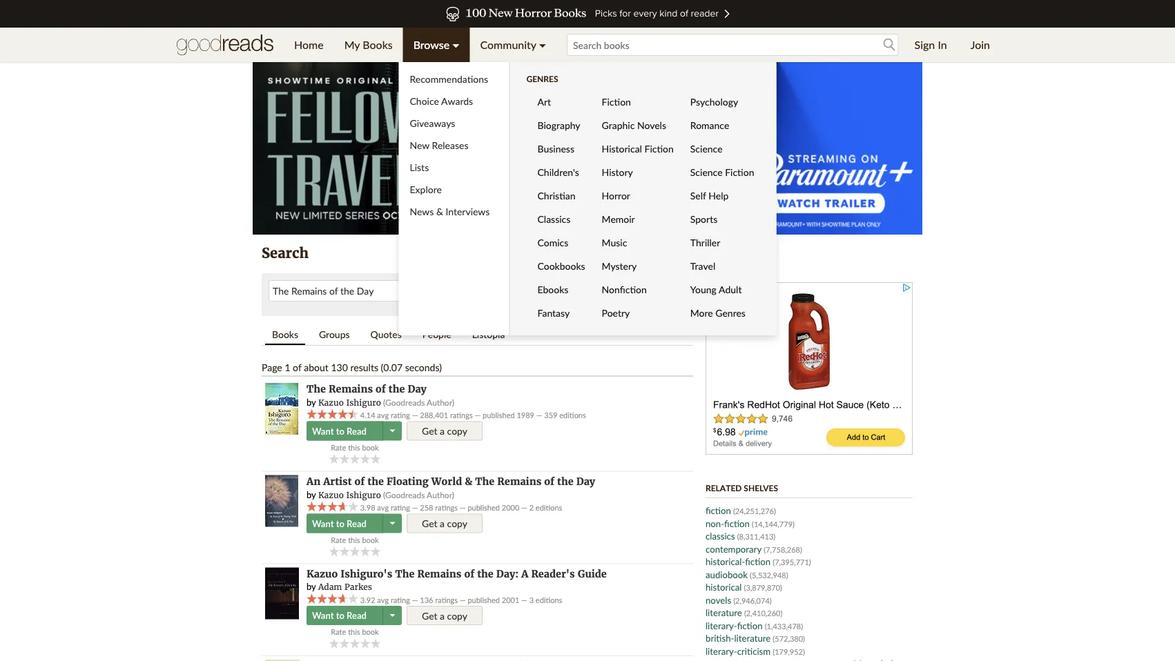 Task type: vqa. For each thing, say whether or not it's contained in the screenshot.
first Rate this book from the top
yes



Task type: describe. For each thing, give the bounding box(es) containing it.
non-fiction link
[[706, 519, 750, 530]]

page
[[262, 362, 282, 373]]

audiobook link
[[706, 570, 748, 581]]

(2,410,260)
[[745, 609, 783, 619]]

the inside the remains of the day by kazuo ishiguro (goodreads author)
[[389, 383, 405, 396]]

of for artist
[[355, 476, 365, 488]]

3.98
[[361, 504, 376, 513]]

graphic novels link
[[591, 113, 680, 137]]

import
[[706, 259, 731, 269]]

shelves
[[744, 483, 779, 493]]

comics
[[538, 237, 569, 248]]

world
[[432, 476, 462, 488]]

science link
[[680, 137, 760, 160]]

remains inside the remains of the day by kazuo ishiguro (goodreads author)
[[329, 383, 373, 396]]

an artist of the floating world & the remains of the day by kazuo ishiguro (goodreads author)
[[307, 476, 596, 501]]

literary-fiction link
[[706, 621, 763, 632]]

136
[[420, 596, 433, 605]]

adam parkes link
[[318, 583, 372, 593]]

thriller
[[691, 237, 721, 248]]

want to read button for artist
[[307, 514, 385, 534]]

— for 4.14 avg rating — 288,401 ratings
[[412, 411, 418, 421]]

of for remains
[[376, 383, 386, 396]]

359
[[545, 411, 558, 421]]

get for of
[[422, 611, 438, 622]]

audiobook
[[706, 570, 748, 581]]

the up 2 editions 'link'
[[558, 476, 574, 488]]

more
[[691, 307, 714, 319]]

258
[[420, 504, 433, 513]]

— for 3.92 avg rating — 136 ratings
[[412, 596, 418, 605]]

a
[[522, 568, 529, 581]]

editions for of
[[536, 504, 563, 513]]

groups
[[319, 329, 350, 340]]

interviews
[[446, 206, 490, 217]]

related shelves link
[[706, 483, 779, 493]]

100 new horror recommendations for (nearly) every reader image
[[35, 0, 1141, 28]]

related shelves
[[706, 483, 779, 493]]

130
[[331, 362, 348, 373]]

author) inside "an artist of the floating world & the remains of the day by kazuo ishiguro (goodreads author)"
[[427, 490, 455, 500]]

published for remains
[[468, 504, 500, 513]]

history link
[[591, 160, 680, 184]]

sign in link
[[905, 28, 958, 62]]

import books
[[706, 259, 754, 269]]

(179,952)
[[773, 648, 806, 657]]

to for remains
[[336, 426, 345, 437]]

psychology link
[[680, 90, 760, 113]]

book for artist
[[362, 536, 379, 545]]

2000
[[502, 504, 520, 513]]

288,401
[[420, 411, 448, 421]]

the inside "an artist of the floating world & the remains of the day by kazuo ishiguro (goodreads author)"
[[476, 476, 495, 488]]

kazuo inside the remains of the day by kazuo ishiguro (goodreads author)
[[318, 398, 344, 408]]

a for day
[[440, 426, 445, 437]]

biography
[[538, 119, 581, 131]]

editions for guide
[[536, 596, 563, 605]]

psychology
[[691, 96, 739, 107]]

1 horizontal spatial genres
[[716, 307, 746, 319]]

novels link
[[706, 595, 732, 606]]

▾ for browse ▾
[[453, 38, 460, 51]]

an
[[307, 476, 321, 488]]

1 literary- from the top
[[706, 621, 738, 632]]

read for ishiguro's
[[347, 611, 367, 622]]

groups link
[[312, 325, 357, 344]]

rate this book for remains
[[331, 443, 379, 453]]

british-literature link
[[706, 634, 771, 645]]

(8,311,413)
[[738, 533, 776, 542]]

the inside the remains of the day by kazuo ishiguro (goodreads author)
[[307, 383, 326, 396]]

classics
[[538, 213, 571, 225]]

fiction for historical fiction
[[645, 143, 674, 154]]

get a copy for of
[[422, 611, 468, 622]]

classics link
[[527, 207, 591, 231]]

this for artist
[[348, 536, 360, 545]]

want to read button for remains
[[307, 422, 385, 441]]

ratings for of
[[435, 596, 458, 605]]

mystery link
[[591, 254, 680, 278]]

poetry
[[602, 307, 630, 319]]

listopia link
[[465, 325, 512, 344]]

ishiguro inside "an artist of the floating world & the remains of the day by kazuo ishiguro (goodreads author)"
[[346, 490, 381, 501]]

page 1 of about 130 results (0.07 seconds)
[[262, 362, 442, 373]]

classics link
[[706, 531, 736, 542]]

want for the
[[312, 426, 334, 437]]

christian
[[538, 190, 576, 201]]

get a copy button for floating
[[407, 514, 483, 534]]

romance
[[691, 119, 730, 131]]

ratings for day
[[450, 411, 473, 421]]

memoir link
[[591, 207, 680, 231]]

classics
[[706, 531, 736, 542]]

kazuo inside "an artist of the floating world & the remains of the day by kazuo ishiguro (goodreads author)"
[[318, 490, 344, 501]]

young adult link
[[680, 278, 760, 301]]

book for ishiguro's
[[362, 628, 379, 637]]

christian link
[[527, 184, 591, 207]]

graphic novels
[[602, 119, 667, 131]]

to for ishiguro's
[[336, 611, 345, 622]]

day:
[[497, 568, 519, 581]]

people link
[[416, 325, 459, 344]]

import books link
[[706, 259, 754, 269]]

horror link
[[591, 184, 680, 207]]

new
[[410, 139, 430, 151]]

get a copy for floating
[[422, 518, 468, 530]]

fiction up classics link
[[725, 519, 750, 530]]

want to read button for ishiguro's
[[307, 607, 385, 626]]

avg for artist
[[377, 504, 389, 513]]

& inside "an artist of the floating world & the remains of the day by kazuo ishiguro (goodreads author)"
[[465, 476, 473, 488]]

copy for floating
[[447, 518, 468, 530]]

rating for remains
[[391, 411, 410, 421]]

ebooks
[[538, 284, 569, 295]]

rate for remains
[[331, 443, 346, 453]]

historical
[[706, 582, 742, 593]]

science fiction
[[691, 166, 755, 178]]

search
[[262, 245, 309, 262]]

day inside "an artist of the floating world & the remains of the day by kazuo ishiguro (goodreads author)"
[[577, 476, 596, 488]]

by inside kazuo ishiguro's the remains of the day: a reader's guide by adam parkes
[[307, 582, 316, 593]]

sign in
[[915, 38, 948, 51]]

an artist of the floating world & the remains of the day link
[[307, 476, 596, 488]]

1
[[285, 362, 291, 373]]

0 vertical spatial genres
[[527, 74, 559, 84]]

rate this book for ishiguro's
[[331, 628, 379, 637]]

nonfiction link
[[591, 278, 680, 301]]

reader's
[[532, 568, 575, 581]]

4.14 avg rating — 288,401 ratings
[[359, 411, 473, 421]]

of for 1
[[293, 362, 302, 373]]

awards
[[442, 95, 473, 107]]

choice awards link
[[399, 90, 510, 112]]

(2,946,074)
[[734, 597, 772, 606]]

copy for day
[[447, 426, 468, 437]]

want to read for ishiguro's
[[312, 611, 367, 622]]

ishiguro inside the remains of the day by kazuo ishiguro (goodreads author)
[[346, 398, 381, 408]]

— down kazuo ishiguro's the remains of the day: a reader's guide by adam parkes
[[460, 596, 466, 605]]

1 vertical spatial literature
[[735, 634, 771, 645]]

(7,395,771)
[[773, 558, 812, 568]]

lists
[[410, 161, 429, 173]]

(goodreads inside "an artist of the floating world & the remains of the day by kazuo ishiguro (goodreads author)"
[[383, 490, 425, 500]]

fiction inside fiction link
[[602, 96, 631, 107]]

adam
[[318, 583, 342, 593]]

novels
[[706, 595, 732, 606]]

science fiction link
[[680, 160, 760, 184]]

get a copy button for of
[[407, 607, 483, 626]]

— for —                 published                2000               — 2 editions
[[522, 504, 528, 513]]

browse
[[414, 38, 450, 51]]

music
[[602, 237, 628, 248]]

kazuo ishiguro's the remains of the day: a reader's guide by adam parkes
[[307, 568, 607, 593]]

news & interviews
[[410, 206, 490, 217]]

home link
[[284, 28, 334, 62]]

1 vertical spatial advertisement region
[[706, 283, 913, 455]]

in
[[939, 38, 948, 51]]

ebooks link
[[527, 278, 591, 301]]

a for floating
[[440, 518, 445, 530]]

criticism
[[738, 646, 771, 657]]

british-
[[706, 634, 735, 645]]

Search for books to add to your shelves search field
[[567, 34, 899, 56]]



Task type: locate. For each thing, give the bounding box(es) containing it.
2 a from the top
[[440, 518, 445, 530]]

want right the remains of the day image
[[312, 426, 334, 437]]

1 a from the top
[[440, 426, 445, 437]]

2 horizontal spatial remains
[[498, 476, 542, 488]]

1 vertical spatial this
[[348, 536, 360, 545]]

fiction down the novels
[[645, 143, 674, 154]]

ishiguro up 4.14
[[346, 398, 381, 408]]

1 get a copy button from the top
[[407, 422, 483, 441]]

the inside kazuo ishiguro's the remains of the day: a reader's guide by adam parkes
[[395, 568, 415, 581]]

of inside kazuo ishiguro's the remains of the day: a reader's guide by adam parkes
[[465, 568, 475, 581]]

0 vertical spatial rate this book
[[331, 443, 379, 453]]

remains inside "an artist of the floating world & the remains of the day by kazuo ishiguro (goodreads author)"
[[498, 476, 542, 488]]

& inside 'news & interviews' link
[[437, 206, 443, 217]]

published
[[483, 411, 515, 421], [468, 504, 500, 513], [468, 596, 500, 605]]

2 vertical spatial fiction
[[726, 166, 755, 178]]

1 ishiguro from the top
[[346, 398, 381, 408]]

this for ishiguro's
[[348, 628, 360, 637]]

1 horizontal spatial fiction
[[645, 143, 674, 154]]

kazuo ishiguro link down the remains of the day heading
[[318, 398, 381, 408]]

2 vertical spatial editions
[[536, 596, 563, 605]]

graphic
[[602, 119, 635, 131]]

0 vertical spatial books
[[363, 38, 393, 51]]

1 want from the top
[[312, 426, 334, 437]]

adult
[[719, 284, 742, 295]]

remains up 136
[[418, 568, 462, 581]]

author) down world
[[427, 490, 455, 500]]

published for reader's
[[468, 596, 500, 605]]

— left 258
[[412, 504, 418, 513]]

published for (goodreads
[[483, 411, 515, 421]]

fiction up the british-literature link
[[738, 621, 763, 632]]

want to read button down 4.14
[[307, 422, 385, 441]]

Search books text field
[[567, 34, 899, 56]]

get a copy button down 136
[[407, 607, 483, 626]]

books right my
[[363, 38, 393, 51]]

3 copy from the top
[[447, 611, 468, 622]]

copy down kazuo ishiguro's the remains of the day: a reader's guide by adam parkes
[[447, 611, 468, 622]]

choice awards
[[410, 95, 473, 107]]

1 science from the top
[[691, 143, 723, 154]]

kazuo down "artist" in the left of the page
[[318, 490, 344, 501]]

2 want to read from the top
[[312, 518, 367, 530]]

non-
[[706, 519, 725, 530]]

0 vertical spatial day
[[408, 383, 427, 396]]

0 vertical spatial want
[[312, 426, 334, 437]]

1 vertical spatial rating
[[391, 504, 410, 513]]

2 avg from the top
[[377, 504, 389, 513]]

rate this book for artist
[[331, 536, 379, 545]]

guide
[[578, 568, 607, 581]]

& right world
[[465, 476, 473, 488]]

2 vertical spatial published
[[468, 596, 500, 605]]

kazuo ishiguro's the remain... image
[[265, 568, 299, 620]]

of down (0.07
[[376, 383, 386, 396]]

3 want to read button from the top
[[307, 607, 385, 626]]

the up 3.98 at the left of page
[[368, 476, 384, 488]]

0 vertical spatial the
[[307, 383, 326, 396]]

ishiguro
[[346, 398, 381, 408], [346, 490, 381, 501]]

genres
[[527, 74, 559, 84], [716, 307, 746, 319]]

novels
[[638, 119, 667, 131]]

new releases
[[410, 139, 469, 151]]

1 vertical spatial read
[[347, 518, 367, 530]]

this
[[348, 443, 360, 453], [348, 536, 360, 545], [348, 628, 360, 637]]

1 want to read from the top
[[312, 426, 367, 437]]

2 rate from the top
[[331, 536, 346, 545]]

want to read button down 3.98 at the left of page
[[307, 514, 385, 534]]

2 vertical spatial a
[[440, 611, 445, 622]]

the remains of the day heading
[[307, 383, 427, 396]]

3.92
[[361, 596, 376, 605]]

fiction down science link
[[726, 166, 755, 178]]

to down adam parkes link
[[336, 611, 345, 622]]

ratings right 288,401
[[450, 411, 473, 421]]

quotes link
[[364, 325, 409, 344]]

2 get a copy from the top
[[422, 518, 468, 530]]

author) inside the remains of the day by kazuo ishiguro (goodreads author)
[[427, 398, 455, 408]]

copy down "an artist of the floating world & the remains of the day by kazuo ishiguro (goodreads author)"
[[447, 518, 468, 530]]

1 (goodreads from the top
[[383, 398, 425, 408]]

None submit
[[607, 281, 653, 303]]

2001
[[502, 596, 520, 605]]

2 vertical spatial the
[[395, 568, 415, 581]]

0 vertical spatial &
[[437, 206, 443, 217]]

0 vertical spatial get
[[422, 426, 438, 437]]

to for artist
[[336, 518, 345, 530]]

(goodreads up 4.14 avg rating — 288,401 ratings
[[383, 398, 425, 408]]

horror
[[602, 190, 631, 201]]

books up 1
[[272, 329, 298, 340]]

2 vertical spatial rate this book
[[331, 628, 379, 637]]

1 avg from the top
[[377, 411, 389, 421]]

community ▾ button
[[470, 28, 557, 62]]

(goodreads inside the remains of the day by kazuo ishiguro (goodreads author)
[[383, 398, 425, 408]]

day inside the remains of the day by kazuo ishiguro (goodreads author)
[[408, 383, 427, 396]]

books inside menu
[[363, 38, 393, 51]]

1 vertical spatial get
[[422, 518, 438, 530]]

avg for remains
[[377, 411, 389, 421]]

0 vertical spatial science
[[691, 143, 723, 154]]

get a copy down 288,401
[[422, 426, 468, 437]]

avg
[[377, 411, 389, 421], [377, 504, 389, 513], [377, 596, 389, 605]]

read
[[347, 426, 367, 437], [347, 518, 367, 530], [347, 611, 367, 622]]

the left day:
[[478, 568, 494, 581]]

3 want from the top
[[312, 611, 334, 622]]

2 vertical spatial remains
[[418, 568, 462, 581]]

0 vertical spatial published
[[483, 411, 515, 421]]

0 vertical spatial (goodreads
[[383, 398, 425, 408]]

of right "artist" in the left of the page
[[355, 476, 365, 488]]

0 vertical spatial rate
[[331, 443, 346, 453]]

1 horizontal spatial books
[[363, 38, 393, 51]]

1 vertical spatial fiction
[[645, 143, 674, 154]]

a for of
[[440, 611, 445, 622]]

2 rate this book from the top
[[331, 536, 379, 545]]

read down 3.98 at the left of page
[[347, 518, 367, 530]]

a down "an artist of the floating world & the remains of the day by kazuo ishiguro (goodreads author)"
[[440, 518, 445, 530]]

rating down the remains of the day by kazuo ishiguro (goodreads author)
[[391, 411, 410, 421]]

1 vertical spatial the
[[476, 476, 495, 488]]

0 vertical spatial copy
[[447, 426, 468, 437]]

rate this book
[[331, 443, 379, 453], [331, 536, 379, 545], [331, 628, 379, 637]]

young
[[691, 284, 717, 295]]

2 vertical spatial by
[[307, 582, 316, 593]]

— left 3
[[522, 596, 528, 605]]

avg right 3.92
[[377, 596, 389, 605]]

travel link
[[680, 254, 760, 278]]

fiction inside historical fiction link
[[645, 143, 674, 154]]

2 vertical spatial kazuo
[[307, 568, 338, 581]]

2 by from the top
[[307, 489, 316, 501]]

sign
[[915, 38, 936, 51]]

avg right 3.98 at the left of page
[[377, 504, 389, 513]]

rating left 136
[[391, 596, 410, 605]]

1 vertical spatial book
[[362, 536, 379, 545]]

related
[[706, 483, 742, 493]]

get down 258
[[422, 518, 438, 530]]

2 want from the top
[[312, 518, 334, 530]]

browse ▾ button
[[403, 28, 470, 62]]

1 vertical spatial a
[[440, 518, 445, 530]]

1 book from the top
[[362, 443, 379, 453]]

the inside kazuo ishiguro's the remains of the day: a reader's guide by adam parkes
[[478, 568, 494, 581]]

get a copy down 258
[[422, 518, 468, 530]]

advertisement region
[[253, 62, 923, 235], [706, 283, 913, 455]]

fiction up graphic
[[602, 96, 631, 107]]

get for floating
[[422, 518, 438, 530]]

0 vertical spatial ishiguro
[[346, 398, 381, 408]]

art link
[[527, 90, 591, 113]]

2 author) from the top
[[427, 490, 455, 500]]

editions for author)
[[560, 411, 586, 421]]

3
[[530, 596, 534, 605]]

3 rating from the top
[[391, 596, 410, 605]]

kazuo up adam
[[307, 568, 338, 581]]

1 vertical spatial books
[[272, 329, 298, 340]]

rating left 258
[[391, 504, 410, 513]]

2 rating from the top
[[391, 504, 410, 513]]

3 a from the top
[[440, 611, 445, 622]]

3 get from the top
[[422, 611, 438, 622]]

a down 288,401
[[440, 426, 445, 437]]

the up 3.92 avg rating — 136 ratings
[[395, 568, 415, 581]]

(572,380)
[[773, 635, 806, 644]]

literature up "criticism" at the bottom right of page
[[735, 634, 771, 645]]

(0.07
[[381, 362, 403, 373]]

to down the remains of the day link on the left of page
[[336, 426, 345, 437]]

2 editions link
[[530, 504, 563, 513]]

of up 2 editions 'link'
[[545, 476, 555, 488]]

the remains of the day image
[[265, 383, 298, 435]]

my
[[345, 38, 360, 51]]

0 vertical spatial to
[[336, 426, 345, 437]]

rate down adam parkes link
[[331, 628, 346, 637]]

1 get a copy from the top
[[422, 426, 468, 437]]

1 kazuo ishiguro link from the top
[[318, 398, 381, 408]]

0 vertical spatial rating
[[391, 411, 410, 421]]

rate for ishiguro's
[[331, 628, 346, 637]]

copy for of
[[447, 611, 468, 622]]

0 vertical spatial want to read button
[[307, 422, 385, 441]]

home
[[294, 38, 324, 51]]

fiction for science fiction
[[726, 166, 755, 178]]

want to read
[[312, 426, 367, 437], [312, 518, 367, 530], [312, 611, 367, 622]]

▾ right browse
[[453, 38, 460, 51]]

read for artist
[[347, 518, 367, 530]]

literary- up british-
[[706, 621, 738, 632]]

an artist of the floating world & the remains of the day heading
[[307, 476, 596, 488]]

1 to from the top
[[336, 426, 345, 437]]

to
[[336, 426, 345, 437], [336, 518, 345, 530], [336, 611, 345, 622]]

0 vertical spatial book
[[362, 443, 379, 453]]

ratings right 136
[[435, 596, 458, 605]]

young adult
[[691, 284, 742, 295]]

get a copy button
[[407, 422, 483, 441], [407, 514, 483, 534], [407, 607, 483, 626]]

business link
[[527, 137, 591, 160]]

get down 136
[[422, 611, 438, 622]]

want for an
[[312, 518, 334, 530]]

2 vertical spatial rating
[[391, 596, 410, 605]]

1 vertical spatial avg
[[377, 504, 389, 513]]

kazuo ishiguro link
[[318, 398, 381, 408], [318, 490, 381, 501]]

explore link
[[399, 178, 510, 200]]

want to read down 3.98 at the left of page
[[312, 518, 367, 530]]

3 get a copy from the top
[[422, 611, 468, 622]]

copy down 288,401
[[447, 426, 468, 437]]

2 vertical spatial to
[[336, 611, 345, 622]]

▾ inside dropdown button
[[453, 38, 460, 51]]

new releases link
[[399, 134, 510, 156]]

2 copy from the top
[[447, 518, 468, 530]]

avg right 4.14
[[377, 411, 389, 421]]

0 vertical spatial author)
[[427, 398, 455, 408]]

releases
[[432, 139, 469, 151]]

1 vertical spatial &
[[465, 476, 473, 488]]

historical-
[[706, 557, 746, 568]]

1 vertical spatial remains
[[498, 476, 542, 488]]

0 horizontal spatial the
[[307, 383, 326, 396]]

want to read for remains
[[312, 426, 367, 437]]

0 vertical spatial avg
[[377, 411, 389, 421]]

read for remains
[[347, 426, 367, 437]]

2 ▾ from the left
[[539, 38, 547, 51]]

book down 4.14
[[362, 443, 379, 453]]

2 vertical spatial read
[[347, 611, 367, 622]]

2 horizontal spatial fiction
[[726, 166, 755, 178]]

(goodreads
[[383, 398, 425, 408], [383, 490, 425, 500]]

the
[[389, 383, 405, 396], [368, 476, 384, 488], [558, 476, 574, 488], [478, 568, 494, 581]]

memoir
[[602, 213, 635, 225]]

1 get from the top
[[422, 426, 438, 437]]

2 read from the top
[[347, 518, 367, 530]]

0 horizontal spatial day
[[408, 383, 427, 396]]

fiction
[[706, 506, 732, 517], [725, 519, 750, 530], [746, 557, 771, 568], [738, 621, 763, 632]]

children's link
[[527, 160, 591, 184]]

get a copy down 136
[[422, 611, 468, 622]]

by left adam
[[307, 582, 316, 593]]

fiction up non-
[[706, 506, 732, 517]]

2 to from the top
[[336, 518, 345, 530]]

recommendations
[[410, 73, 489, 85]]

editions right 2
[[536, 504, 563, 513]]

thriller link
[[680, 231, 760, 254]]

want to read down 4.14
[[312, 426, 367, 437]]

1 vertical spatial get a copy
[[422, 518, 468, 530]]

1 read from the top
[[347, 426, 367, 437]]

0 vertical spatial get a copy
[[422, 426, 468, 437]]

artist
[[323, 476, 352, 488]]

the down about
[[307, 383, 326, 396]]

1 ▾ from the left
[[453, 38, 460, 51]]

menu containing home
[[284, 28, 777, 336]]

1 vertical spatial literary-
[[706, 646, 738, 657]]

1 vertical spatial ishiguro
[[346, 490, 381, 501]]

4.14
[[361, 411, 376, 421]]

0 vertical spatial by
[[307, 397, 316, 408]]

1 vertical spatial day
[[577, 476, 596, 488]]

read down 3.92
[[347, 611, 367, 622]]

results
[[351, 362, 379, 373]]

Search by Book Title, Author, or ISBN text field
[[269, 281, 603, 302]]

2 vertical spatial avg
[[377, 596, 389, 605]]

— for —                 published                1989               — 359 editions
[[537, 411, 543, 421]]

1 vertical spatial rate this book
[[331, 536, 379, 545]]

an artist of the floating w... image
[[265, 476, 298, 528]]

1 rate from the top
[[331, 443, 346, 453]]

2 vertical spatial get a copy button
[[407, 607, 483, 626]]

— down "an artist of the floating world & the remains of the day by kazuo ishiguro (goodreads author)"
[[460, 504, 466, 513]]

remains down page 1 of about 130 results (0.07 seconds)
[[329, 383, 373, 396]]

science
[[691, 143, 723, 154], [691, 166, 723, 178]]

published left 2000
[[468, 504, 500, 513]]

fiction inside science fiction link
[[726, 166, 755, 178]]

want down adam
[[312, 611, 334, 622]]

0 vertical spatial kazuo ishiguro link
[[318, 398, 381, 408]]

0 horizontal spatial genres
[[527, 74, 559, 84]]

— for 3.98 avg rating — 258 ratings
[[412, 504, 418, 513]]

2 get from the top
[[422, 518, 438, 530]]

the up —                 published                2000               — 2 editions
[[476, 476, 495, 488]]

(3,879,870)
[[744, 584, 783, 593]]

1 vertical spatial want to read
[[312, 518, 367, 530]]

want down an
[[312, 518, 334, 530]]

0 horizontal spatial ▾
[[453, 38, 460, 51]]

browse ▾
[[414, 38, 460, 51]]

author)
[[427, 398, 455, 408], [427, 490, 455, 500]]

to down "artist" in the left of the page
[[336, 518, 345, 530]]

menu
[[284, 28, 777, 336]]

want to read button down 3.92
[[307, 607, 385, 626]]

want to read down adam parkes link
[[312, 611, 367, 622]]

1 rating from the top
[[391, 411, 410, 421]]

2 vertical spatial want to read button
[[307, 607, 385, 626]]

the down (0.07
[[389, 383, 405, 396]]

— left 2
[[522, 504, 528, 513]]

get a copy button down 288,401
[[407, 422, 483, 441]]

2 literary- from the top
[[706, 646, 738, 657]]

book down 3.98 at the left of page
[[362, 536, 379, 545]]

by inside the remains of the day by kazuo ishiguro (goodreads author)
[[307, 397, 316, 408]]

the remains of the day link
[[307, 383, 427, 396]]

2 want to read button from the top
[[307, 514, 385, 534]]

1 vertical spatial rate
[[331, 536, 346, 545]]

0 vertical spatial read
[[347, 426, 367, 437]]

1 vertical spatial by
[[307, 489, 316, 501]]

▾ inside popup button
[[539, 38, 547, 51]]

— right 288,401
[[475, 411, 481, 421]]

3 avg from the top
[[377, 596, 389, 605]]

1 want to read button from the top
[[307, 422, 385, 441]]

poetry link
[[591, 301, 680, 325]]

1 vertical spatial kazuo ishiguro link
[[318, 490, 381, 501]]

romance link
[[680, 113, 760, 137]]

1 author) from the top
[[427, 398, 455, 408]]

kazuo ishiguro's the remains of the day: a reader's guide heading
[[307, 568, 607, 581]]

3 rate this book from the top
[[331, 628, 379, 637]]

1989
[[517, 411, 535, 421]]

1 rate this book from the top
[[331, 443, 379, 453]]

1 vertical spatial published
[[468, 504, 500, 513]]

1 vertical spatial want to read button
[[307, 514, 385, 534]]

3 get a copy button from the top
[[407, 607, 483, 626]]

self
[[691, 190, 707, 201]]

1 vertical spatial author)
[[427, 490, 455, 500]]

▾ right community on the left
[[539, 38, 547, 51]]

2 this from the top
[[348, 536, 360, 545]]

1 this from the top
[[348, 443, 360, 453]]

this for remains
[[348, 443, 360, 453]]

0 vertical spatial literature
[[706, 608, 743, 619]]

author) up 288,401
[[427, 398, 455, 408]]

genres down adult
[[716, 307, 746, 319]]

fiction link
[[706, 506, 732, 517]]

1 horizontal spatial remains
[[418, 568, 462, 581]]

0 horizontal spatial &
[[437, 206, 443, 217]]

published left 1989
[[483, 411, 515, 421]]

this down parkes at bottom left
[[348, 628, 360, 637]]

fiction up (5,532,948)
[[746, 557, 771, 568]]

3 to from the top
[[336, 611, 345, 622]]

kazuo ishiguro link for remains
[[318, 398, 381, 408]]

quotes
[[371, 329, 402, 340]]

by inside "an artist of the floating world & the remains of the day by kazuo ishiguro (goodreads author)"
[[307, 489, 316, 501]]

of left day:
[[465, 568, 475, 581]]

science for science fiction
[[691, 166, 723, 178]]

▾ for community ▾
[[539, 38, 547, 51]]

1 by from the top
[[307, 397, 316, 408]]

3 rate from the top
[[331, 628, 346, 637]]

self help link
[[680, 184, 760, 207]]

get down 288,401
[[422, 426, 438, 437]]

rate up "artist" in the left of the page
[[331, 443, 346, 453]]

kazuo
[[318, 398, 344, 408], [318, 490, 344, 501], [307, 568, 338, 581]]

rating for ishiguro's
[[391, 596, 410, 605]]

the remains of the day by kazuo ishiguro (goodreads author)
[[307, 383, 455, 408]]

2 vertical spatial this
[[348, 628, 360, 637]]

genres up art at top left
[[527, 74, 559, 84]]

1 vertical spatial want
[[312, 518, 334, 530]]

3 want to read from the top
[[312, 611, 367, 622]]

of inside the remains of the day by kazuo ishiguro (goodreads author)
[[376, 383, 386, 396]]

kazuo ishiguro's the remains of the day: a reader's guide link
[[307, 568, 607, 581]]

kazuo ishiguro link for artist
[[318, 490, 381, 501]]

get a copy button down 258
[[407, 514, 483, 534]]

books
[[733, 259, 754, 269]]

rate for artist
[[331, 536, 346, 545]]

2 ishiguro from the top
[[346, 490, 381, 501]]

0 vertical spatial advertisement region
[[253, 62, 923, 235]]

2 vertical spatial copy
[[447, 611, 468, 622]]

3 by from the top
[[307, 582, 316, 593]]

get a copy for day
[[422, 426, 468, 437]]

& right news
[[437, 206, 443, 217]]

1 vertical spatial kazuo
[[318, 490, 344, 501]]

0 vertical spatial editions
[[560, 411, 586, 421]]

1 vertical spatial get a copy button
[[407, 514, 483, 534]]

literary- down british-
[[706, 646, 738, 657]]

choice
[[410, 95, 439, 107]]

books
[[363, 38, 393, 51], [272, 329, 298, 340]]

rate this book down 4.14
[[331, 443, 379, 453]]

want
[[312, 426, 334, 437], [312, 518, 334, 530], [312, 611, 334, 622]]

3 book from the top
[[362, 628, 379, 637]]

kazuo inside kazuo ishiguro's the remains of the day: a reader's guide by adam parkes
[[307, 568, 338, 581]]

listopia
[[472, 329, 505, 340]]

rating for artist
[[391, 504, 410, 513]]

rate up ishiguro's
[[331, 536, 346, 545]]

0 horizontal spatial books
[[272, 329, 298, 340]]

2 vertical spatial ratings
[[435, 596, 458, 605]]

— for —                 published                2001               — 3 editions
[[522, 596, 528, 605]]

2 book from the top
[[362, 536, 379, 545]]

2 (goodreads from the top
[[383, 490, 425, 500]]

2 kazuo ishiguro link from the top
[[318, 490, 381, 501]]

1 horizontal spatial &
[[465, 476, 473, 488]]

of right 1
[[293, 362, 302, 373]]

3 read from the top
[[347, 611, 367, 622]]

sports link
[[680, 207, 760, 231]]

book for remains
[[362, 443, 379, 453]]

literature down novels
[[706, 608, 743, 619]]

get for day
[[422, 426, 438, 437]]

0 vertical spatial want to read
[[312, 426, 367, 437]]

science up self help
[[691, 166, 723, 178]]

0 vertical spatial fiction
[[602, 96, 631, 107]]

ratings for floating
[[435, 504, 458, 513]]

2 vertical spatial rate
[[331, 628, 346, 637]]

1 vertical spatial science
[[691, 166, 723, 178]]

science for science
[[691, 143, 723, 154]]

want to read for artist
[[312, 518, 367, 530]]

2 vertical spatial get
[[422, 611, 438, 622]]

get a copy button for day
[[407, 422, 483, 441]]

2 science from the top
[[691, 166, 723, 178]]

published left 2001
[[468, 596, 500, 605]]

kazuo ishiguro link down "artist" in the left of the page
[[318, 490, 381, 501]]

1 vertical spatial genres
[[716, 307, 746, 319]]

1 vertical spatial copy
[[447, 518, 468, 530]]

book down 3.92
[[362, 628, 379, 637]]

3 this from the top
[[348, 628, 360, 637]]

3.98 avg rating — 258 ratings
[[359, 504, 458, 513]]

want for kazuo
[[312, 611, 334, 622]]

1 vertical spatial to
[[336, 518, 345, 530]]

1 copy from the top
[[447, 426, 468, 437]]

read down 4.14
[[347, 426, 367, 437]]

this up ishiguro's
[[348, 536, 360, 545]]

2 horizontal spatial the
[[476, 476, 495, 488]]

2 get a copy button from the top
[[407, 514, 483, 534]]

2 vertical spatial want
[[312, 611, 334, 622]]

of
[[293, 362, 302, 373], [376, 383, 386, 396], [355, 476, 365, 488], [545, 476, 555, 488], [465, 568, 475, 581]]

avg for ishiguro's
[[377, 596, 389, 605]]

1 vertical spatial (goodreads
[[383, 490, 425, 500]]

2 vertical spatial book
[[362, 628, 379, 637]]

0 vertical spatial a
[[440, 426, 445, 437]]

remains inside kazuo ishiguro's the remains of the day: a reader's guide by adam parkes
[[418, 568, 462, 581]]

my books
[[345, 38, 393, 51]]

a down 3.92 avg rating — 136 ratings
[[440, 611, 445, 622]]



